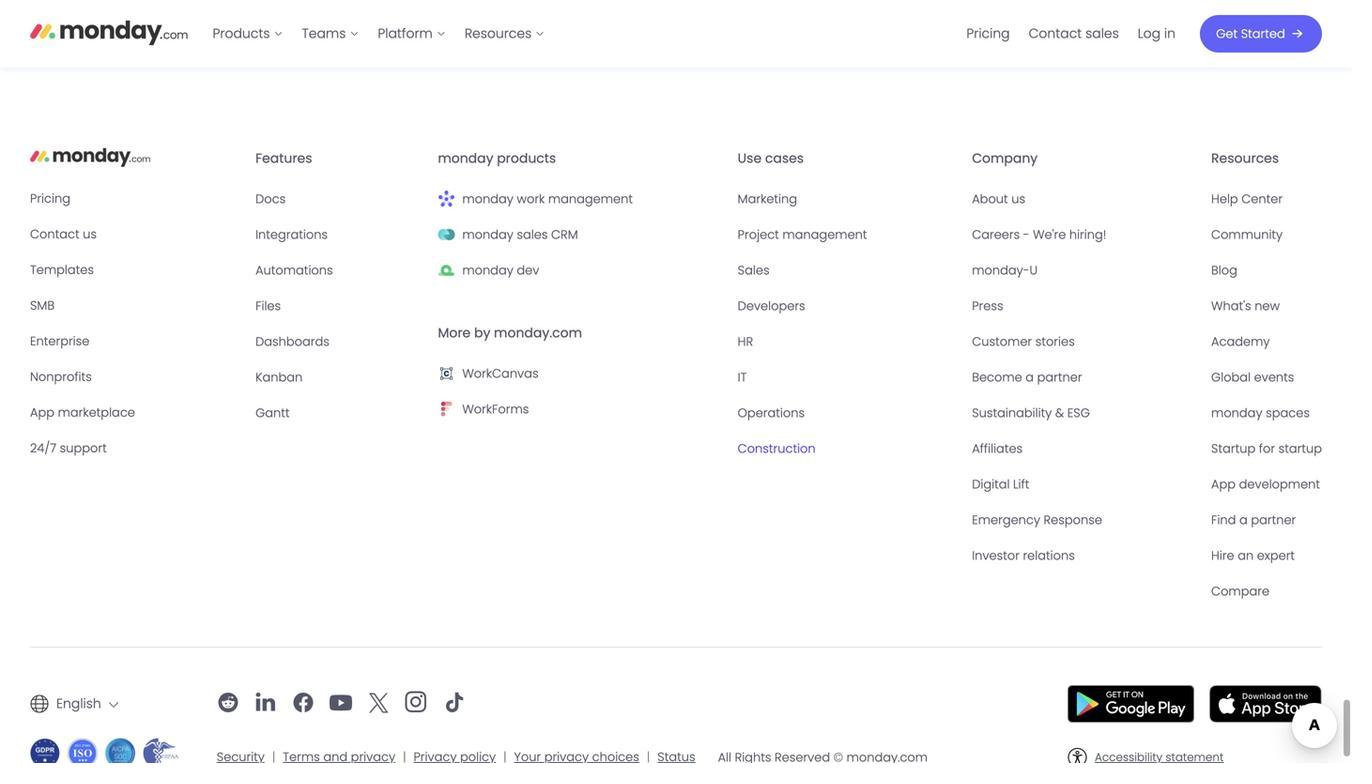 Task type: vqa. For each thing, say whether or not it's contained in the screenshot.
"Act"
no



Task type: locate. For each thing, give the bounding box(es) containing it.
contact for contact sales
[[1029, 24, 1082, 43]]

us right the about
[[1012, 191, 1026, 208]]

partner up "&" in the right of the page
[[1038, 369, 1083, 386]]

contact us link
[[30, 224, 241, 245]]

it link
[[738, 367, 957, 388]]

0 horizontal spatial sales
[[517, 226, 548, 243]]

customer
[[972, 333, 1032, 350]]

0 vertical spatial us
[[1012, 191, 1026, 208]]

main element
[[203, 0, 1323, 68]]

1 vertical spatial us
[[83, 226, 97, 243]]

management
[[548, 191, 633, 208], [783, 226, 867, 243]]

monday for monday dev
[[462, 262, 514, 279]]

project management link
[[738, 224, 957, 245]]

kanban link
[[256, 367, 423, 388]]

a for find
[[1240, 512, 1248, 529]]

community
[[1212, 226, 1283, 243]]

spaces
[[1266, 405, 1310, 422]]

sustainability & esg
[[972, 405, 1090, 422]]

app for app marketplace
[[30, 404, 55, 421]]

1 vertical spatial sales
[[517, 226, 548, 243]]

docs
[[256, 191, 286, 208]]

monday.com logo image
[[30, 12, 188, 52]]

a right become
[[1026, 369, 1034, 386]]

monday sales crm link
[[438, 224, 723, 245]]

what's new link
[[1212, 296, 1323, 317]]

gdpr image
[[30, 739, 60, 764]]

0 vertical spatial pricing link
[[957, 19, 1020, 49]]

pricing link up contact us link
[[30, 188, 241, 209]]

compare
[[1212, 583, 1270, 600]]

teams
[[302, 24, 346, 43]]

monday dev
[[462, 262, 539, 279]]

app up the 24/7
[[30, 404, 55, 421]]

monday left dev
[[462, 262, 514, 279]]

a for become
[[1026, 369, 1034, 386]]

monday.com
[[494, 324, 582, 342]]

resources right platform link
[[465, 24, 532, 43]]

2 list from the left
[[957, 0, 1185, 68]]

0 horizontal spatial pricing link
[[30, 188, 241, 209]]

global
[[1212, 369, 1251, 386]]

sales left log
[[1086, 24, 1119, 43]]

workcanvas
[[462, 365, 539, 382]]

crm icon footer image
[[438, 226, 455, 243]]

contact up "templates"
[[30, 226, 79, 243]]

1 horizontal spatial contact
[[1029, 24, 1082, 43]]

pricing for contact sales
[[967, 24, 1010, 43]]

sales left crm
[[517, 226, 548, 243]]

it operations
[[738, 369, 805, 422]]

a right find
[[1240, 512, 1248, 529]]

more
[[438, 324, 471, 342]]

management up "monday sales crm" link
[[548, 191, 633, 208]]

in
[[1165, 24, 1176, 43]]

monday logo image
[[30, 142, 151, 172]]

pricing up contact us
[[30, 190, 70, 207]]

monday right footer wm logo
[[462, 191, 514, 208]]

app development link
[[1212, 474, 1323, 495]]

contact sales
[[1029, 24, 1119, 43]]

management up sales link
[[783, 226, 867, 243]]

academy
[[1212, 333, 1270, 350]]

pricing left contact sales
[[967, 24, 1010, 43]]

0 horizontal spatial us
[[83, 226, 97, 243]]

0 vertical spatial management
[[548, 191, 633, 208]]

a
[[1026, 369, 1034, 386], [1240, 512, 1248, 529]]

1 horizontal spatial pricing
[[967, 24, 1010, 43]]

iso image
[[68, 739, 98, 764]]

0 horizontal spatial list
[[203, 0, 554, 68]]

0 vertical spatial pricing
[[967, 24, 1010, 43]]

0 vertical spatial app
[[30, 404, 55, 421]]

pricing link
[[957, 19, 1020, 49], [30, 188, 241, 209]]

app inside 'link'
[[30, 404, 55, 421]]

contact left log
[[1029, 24, 1082, 43]]

monday up monday dev on the top of the page
[[462, 226, 514, 243]]

0 horizontal spatial pricing
[[30, 190, 70, 207]]

digital lift link
[[972, 474, 1197, 495]]

center
[[1242, 191, 1283, 208]]

affiliates link
[[972, 439, 1197, 459]]

pricing inside the main element
[[967, 24, 1010, 43]]

operations
[[738, 405, 805, 422]]

products
[[213, 24, 270, 43]]

1 horizontal spatial a
[[1240, 512, 1248, 529]]

0 vertical spatial sales
[[1086, 24, 1119, 43]]

1 vertical spatial a
[[1240, 512, 1248, 529]]

help
[[1212, 191, 1239, 208]]

app marketplace link
[[30, 402, 241, 423]]

monday-u link
[[972, 260, 1197, 281]]

app for app development
[[1212, 476, 1236, 493]]

we're
[[1033, 226, 1066, 243]]

0 vertical spatial partner
[[1038, 369, 1083, 386]]

sales link
[[738, 260, 957, 281]]

app up find
[[1212, 476, 1236, 493]]

investor
[[972, 548, 1020, 565]]

sales
[[1086, 24, 1119, 43], [517, 226, 548, 243]]

1 horizontal spatial app
[[1212, 476, 1236, 493]]

resources up the help center
[[1212, 149, 1280, 168]]

1 vertical spatial partner
[[1251, 512, 1296, 529]]

contact
[[1029, 24, 1082, 43], [30, 226, 79, 243]]

crm
[[551, 226, 578, 243]]

monday up footer wm logo
[[438, 149, 494, 168]]

download the monday ios app from the app store image
[[1210, 686, 1323, 723]]

1 list from the left
[[203, 0, 554, 68]]

dashboards
[[256, 333, 330, 350]]

0 vertical spatial a
[[1026, 369, 1034, 386]]

sales for contact
[[1086, 24, 1119, 43]]

1 vertical spatial resources
[[1212, 149, 1280, 168]]

0 horizontal spatial a
[[1026, 369, 1034, 386]]

pricing for contact us
[[30, 190, 70, 207]]

1 horizontal spatial sales
[[1086, 24, 1119, 43]]

pricing
[[967, 24, 1010, 43], [30, 190, 70, 207]]

1 vertical spatial app
[[1212, 476, 1236, 493]]

development
[[1240, 476, 1321, 493]]

work
[[517, 191, 545, 208]]

integrations link
[[256, 224, 423, 245]]

partner up expert
[[1251, 512, 1296, 529]]

0 horizontal spatial app
[[30, 404, 55, 421]]

0 vertical spatial resources
[[465, 24, 532, 43]]

soc image
[[105, 739, 135, 764]]

workforms icon footer image
[[438, 401, 455, 418]]

0 vertical spatial contact
[[1029, 24, 1082, 43]]

stories
[[1036, 333, 1075, 350]]

1 horizontal spatial pricing link
[[957, 19, 1020, 49]]

help center link
[[1212, 189, 1323, 209]]

emergency response link
[[972, 510, 1197, 531]]

dashboards link
[[256, 332, 423, 352]]

sales inside the main element
[[1086, 24, 1119, 43]]

0 horizontal spatial resources
[[465, 24, 532, 43]]

contact for contact us
[[30, 226, 79, 243]]

0 horizontal spatial partner
[[1038, 369, 1083, 386]]

hr
[[738, 333, 753, 350]]

project management
[[738, 226, 867, 243]]

careers
[[972, 226, 1020, 243]]

0 horizontal spatial contact
[[30, 226, 79, 243]]

us for about us
[[1012, 191, 1026, 208]]

sustainability & esg link
[[972, 403, 1197, 424]]

1 vertical spatial pricing
[[30, 190, 70, 207]]

use cases
[[738, 149, 804, 168]]

us up "templates"
[[83, 226, 97, 243]]

contact inside the main element
[[1029, 24, 1082, 43]]

monday-
[[972, 262, 1030, 279]]

academy link
[[1212, 332, 1323, 352]]

get started
[[1217, 25, 1286, 42]]

choose language field
[[30, 689, 118, 720]]

1 vertical spatial management
[[783, 226, 867, 243]]

become
[[972, 369, 1023, 386]]

1 horizontal spatial partner
[[1251, 512, 1296, 529]]

monday
[[438, 149, 494, 168], [462, 191, 514, 208], [462, 226, 514, 243], [462, 262, 514, 279], [1212, 405, 1263, 422]]

1 vertical spatial pricing link
[[30, 188, 241, 209]]

1 horizontal spatial us
[[1012, 191, 1026, 208]]

workforms
[[462, 401, 529, 418]]

list
[[203, 0, 554, 68], [957, 0, 1185, 68]]

1 horizontal spatial list
[[957, 0, 1185, 68]]

relations
[[1023, 548, 1075, 565]]

pricing link left contact sales
[[957, 19, 1020, 49]]

started
[[1241, 25, 1286, 42]]

find a partner
[[1212, 512, 1296, 529]]

sustainability
[[972, 405, 1052, 422]]

1 vertical spatial contact
[[30, 226, 79, 243]]

-
[[1024, 226, 1030, 243]]

monday up startup at the right bottom
[[1212, 405, 1263, 422]]

it
[[738, 369, 747, 386]]

24/7
[[30, 440, 56, 457]]

investor relations link
[[972, 546, 1197, 566]]



Task type: describe. For each thing, give the bounding box(es) containing it.
dev new mobile footer logo image
[[438, 262, 455, 279]]

workcanvas icon footer image
[[438, 365, 455, 382]]

templates
[[30, 261, 94, 278]]

investor relations
[[972, 548, 1075, 565]]

help center
[[1212, 191, 1283, 208]]

monday for monday products
[[438, 149, 494, 168]]

expert
[[1258, 548, 1295, 565]]

partner for become a partner
[[1038, 369, 1083, 386]]

digital
[[972, 476, 1010, 493]]

marketplace
[[58, 404, 135, 421]]

more by monday.com
[[438, 324, 582, 342]]

monday for monday work management
[[462, 191, 514, 208]]

get
[[1217, 25, 1238, 42]]

become a partner
[[972, 369, 1083, 386]]

operations link
[[738, 403, 957, 424]]

contact sales link
[[1020, 19, 1129, 49]]

what's new
[[1212, 298, 1280, 315]]

hire an expert
[[1212, 548, 1295, 565]]

emergency response
[[972, 512, 1103, 529]]

pricing link for contact sales
[[957, 19, 1020, 49]]

log in
[[1138, 24, 1176, 43]]

list containing pricing
[[957, 0, 1185, 68]]

customer stories link
[[972, 332, 1197, 352]]

marketing
[[738, 191, 798, 208]]

log
[[1138, 24, 1161, 43]]

hire
[[1212, 548, 1235, 565]]

use
[[738, 149, 762, 168]]

company
[[972, 149, 1038, 168]]

english
[[56, 695, 101, 713]]

about
[[972, 191, 1009, 208]]

platform link
[[369, 19, 455, 49]]

app development
[[1212, 476, 1321, 493]]

community link
[[1212, 224, 1323, 245]]

compare link
[[1212, 581, 1323, 602]]

developers
[[738, 298, 806, 315]]

dev
[[517, 262, 539, 279]]

automations
[[256, 262, 333, 279]]

careers - we're hiring! link
[[972, 224, 1197, 245]]

events
[[1255, 369, 1295, 386]]

resources link
[[455, 19, 554, 49]]

esg
[[1068, 405, 1090, 422]]

kanban
[[256, 369, 303, 386]]

list containing products
[[203, 0, 554, 68]]

find a partner link
[[1212, 510, 1323, 531]]

marketing link
[[738, 189, 957, 209]]

download the monday android app from google play image
[[1068, 686, 1195, 723]]

teams link
[[293, 19, 369, 49]]

gantt link
[[256, 403, 423, 424]]

hipaa image
[[143, 739, 179, 764]]

workforms link
[[438, 399, 723, 420]]

customer stories
[[972, 333, 1075, 350]]

automations link
[[256, 260, 423, 281]]

hr link
[[738, 332, 957, 352]]

new
[[1255, 298, 1280, 315]]

resources inside list
[[465, 24, 532, 43]]

about us
[[972, 191, 1026, 208]]

files link
[[256, 296, 423, 317]]

0 horizontal spatial management
[[548, 191, 633, 208]]

for
[[1259, 441, 1276, 457]]

become a partner link
[[972, 367, 1197, 388]]

monday sales crm
[[462, 226, 578, 243]]

us for contact us
[[83, 226, 97, 243]]

contact us
[[30, 226, 97, 243]]

cases
[[765, 149, 804, 168]]

sales
[[738, 262, 770, 279]]

&
[[1056, 405, 1064, 422]]

project
[[738, 226, 779, 243]]

monday for monday spaces
[[1212, 405, 1263, 422]]

emergency
[[972, 512, 1041, 529]]

footer wm logo image
[[438, 191, 455, 208]]

1 horizontal spatial management
[[783, 226, 867, 243]]

nonprofits
[[30, 369, 92, 385]]

workcanvas link
[[438, 364, 723, 384]]

platform
[[378, 24, 433, 43]]

monday work management link
[[438, 189, 723, 209]]

pricing link for contact us
[[30, 188, 241, 209]]

about us link
[[972, 189, 1197, 209]]

monday for monday sales crm
[[462, 226, 514, 243]]

smb link
[[30, 295, 241, 316]]

sales for monday
[[517, 226, 548, 243]]

response
[[1044, 512, 1103, 529]]

gantt
[[256, 405, 290, 422]]

blog
[[1212, 262, 1238, 279]]

partner for find a partner
[[1251, 512, 1296, 529]]

developers link
[[738, 296, 957, 317]]

affiliates
[[972, 441, 1023, 457]]

construction
[[738, 441, 816, 457]]

careers - we're hiring!
[[972, 226, 1107, 243]]

find
[[1212, 512, 1237, 529]]

construction link
[[738, 439, 957, 459]]

hire an expert link
[[1212, 546, 1323, 566]]

monday dev link
[[438, 260, 723, 281]]

app marketplace
[[30, 404, 135, 421]]

global events
[[1212, 369, 1295, 386]]

1 horizontal spatial resources
[[1212, 149, 1280, 168]]

hiring!
[[1070, 226, 1107, 243]]

24/7 support
[[30, 440, 107, 457]]



